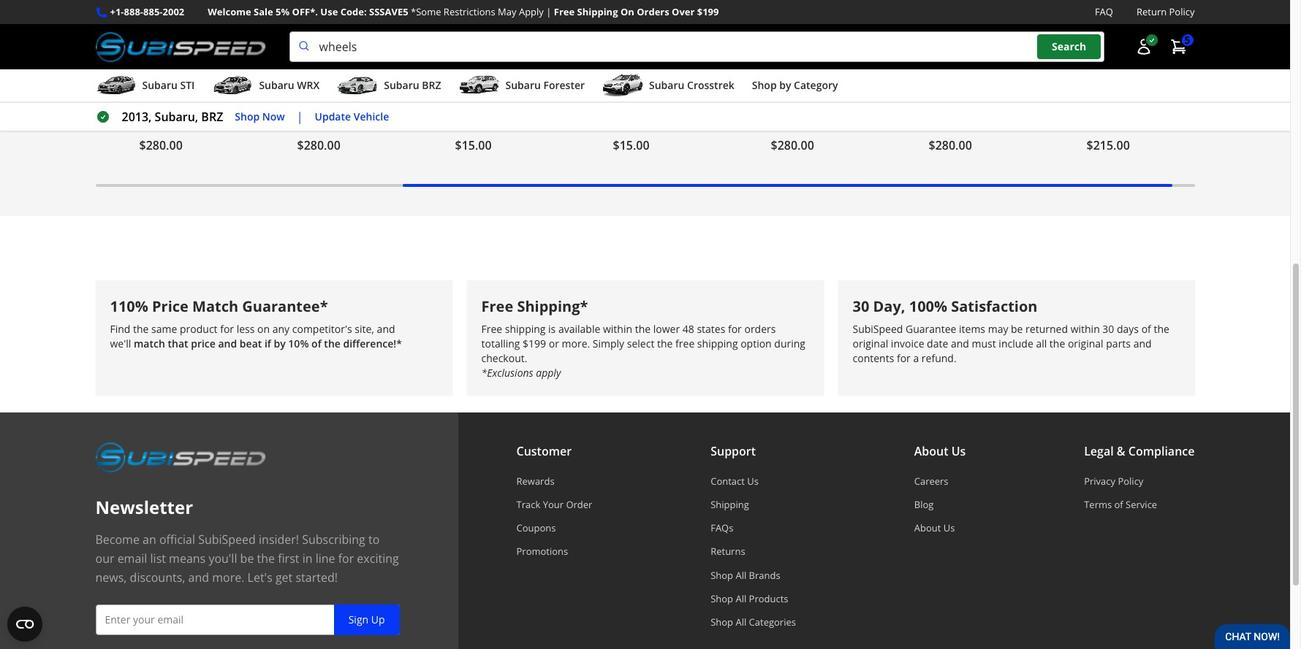 Task type: vqa. For each thing, say whether or not it's contained in the screenshot.
15WRX-
yes



Task type: locate. For each thing, give the bounding box(es) containing it.
2 move over racing bumper quick release kit - 2015+ wrx from the left
[[771, 50, 894, 104]]

1 in from the left
[[469, 14, 480, 28]]

0 horizontal spatial be
[[240, 551, 254, 567]]

1 horizontal spatial |
[[546, 5, 551, 18]]

of inside the 30 day, 100% satisfaction subispeed guarantee items may be returned within 30 days of the original invoice date and must include all the original parts and contents for a refund.
[[1142, 322, 1151, 336]]

4 quick from the left
[[976, 69, 1007, 85]]

bumper
[[139, 69, 183, 85], [297, 69, 341, 85], [455, 69, 499, 85], [613, 69, 657, 85], [771, 69, 815, 85], [929, 69, 973, 85], [1087, 69, 1131, 85]]

shop now link
[[235, 109, 285, 125]]

shop down shop all brands
[[711, 593, 733, 606]]

5 move from the left
[[1087, 50, 1117, 66]]

site,
[[355, 322, 374, 336]]

matched down m3y
[[671, 50, 719, 66]]

match that price and beat if by 10% of the difference!*
[[134, 337, 402, 351]]

4 $280.00 from the left
[[929, 138, 972, 154]]

1 horizontal spatial 15wrx-
[[637, 32, 673, 46]]

0 vertical spatial about
[[914, 443, 949, 460]]

paint up subaru crosstrek dropdown button at the top of the page
[[640, 50, 668, 66]]

subispeed down day,
[[853, 322, 903, 336]]

sti inside 50 in stock hcd-15wrx-lp-m3y hcd paint matched bumper plugs - 2015+ wrx / 2015+ sti
[[685, 88, 701, 104]]

a subaru sti thumbnail image image
[[95, 75, 136, 97]]

3 stock from the left
[[1108, 14, 1136, 28]]

quick up update vehicle
[[344, 69, 375, 85]]

and
[[377, 322, 395, 336], [218, 337, 237, 351], [951, 337, 969, 351], [1134, 337, 1152, 351], [188, 570, 209, 586]]

$199 up m3y
[[697, 5, 719, 18]]

1 horizontal spatial $15.00
[[613, 138, 650, 154]]

over for 15+blu-wrx
[[804, 50, 830, 66]]

more. down available
[[562, 337, 590, 351]]

hcd- inside 50 in stock hcd-15wrx-lp-m3y hcd paint matched bumper plugs - 2015+ wrx / 2015+ sti
[[613, 32, 637, 46]]

2 quick from the left
[[344, 69, 375, 85]]

all for categories
[[736, 616, 747, 630]]

all
[[1036, 337, 1047, 351]]

matched inside 28 in stock hcd-15wrx-lp-d4s hcd paint matched bumper plugs - 2015+ wrx / 2015+ sti-crystal black silica (d4s)
[[513, 50, 561, 66]]

over down 15+red-wrx
[[172, 50, 199, 66]]

first
[[278, 551, 299, 567]]

all left brands
[[736, 569, 747, 582]]

1 horizontal spatial hcd
[[613, 50, 637, 66]]

*some restrictions may apply | free shipping on orders over $199
[[411, 5, 719, 18]]

4 release from the left
[[1010, 69, 1052, 85]]

email
[[117, 551, 147, 567]]

1 horizontal spatial policy
[[1169, 5, 1195, 18]]

wrx inside dropdown button
[[297, 78, 320, 92]]

0 horizontal spatial plugs
[[502, 69, 531, 85]]

0 vertical spatial subispeed logo image
[[95, 32, 266, 62]]

1 vertical spatial about us
[[914, 522, 955, 535]]

policy inside the "return policy" link
[[1169, 5, 1195, 18]]

0 vertical spatial be
[[1011, 322, 1023, 336]]

1 horizontal spatial move over racing bumper quick release kit - 2015+ wrx
[[771, 50, 894, 104]]

the up select
[[635, 322, 651, 336]]

track your order
[[516, 498, 592, 512]]

quick for 15+red-wrx
[[186, 69, 217, 85]]

on
[[257, 322, 270, 336]]

for left less
[[220, 322, 234, 336]]

the right all
[[1050, 337, 1065, 351]]

- inside 50 in stock hcd-15wrx-lp-m3y hcd paint matched bumper plugs - 2015+ wrx / 2015+ sti
[[692, 69, 696, 85]]

- up 2013, subaru, brz
[[157, 88, 160, 104]]

guarantee
[[906, 322, 956, 336]]

newsletter
[[95, 495, 193, 519]]

2 vertical spatial all
[[736, 616, 747, 630]]

(d4s)
[[517, 107, 546, 123]]

1 vertical spatial about
[[914, 522, 941, 535]]

all down shop all products
[[736, 616, 747, 630]]

bumper down 15+blt-
[[297, 69, 341, 85]]

difference!*
[[343, 337, 402, 351]]

1 paint from the left
[[483, 50, 510, 66]]

subispeed logo image up newsletter at left
[[95, 442, 266, 473]]

0 horizontal spatial original
[[853, 337, 888, 351]]

bumper inside 2 in stock ft86-qrkblk move over racing bumper quick release kit (black anodized) - 2013+ fr-s / brz / 86
[[1087, 69, 1131, 85]]

move for 15+blu-wrx
[[771, 50, 801, 66]]

2015+ right a subaru brz thumbnail image
[[393, 88, 426, 104]]

original up contents
[[853, 337, 888, 351]]

for left a
[[897, 351, 911, 365]]

0 vertical spatial policy
[[1169, 5, 1195, 18]]

subaru,
[[155, 109, 198, 125]]

2 plugs from the left
[[660, 69, 689, 85]]

wrx
[[179, 32, 200, 46], [811, 32, 831, 46], [297, 78, 320, 92], [200, 88, 225, 104], [358, 88, 383, 104], [455, 88, 480, 104], [613, 88, 638, 104], [831, 88, 856, 104], [989, 88, 1014, 104]]

racing down 5
[[1149, 50, 1185, 66]]

become
[[95, 532, 140, 548]]

products
[[749, 593, 788, 606]]

of right terms
[[1114, 498, 1123, 512]]

release right a subaru brz thumbnail image
[[378, 69, 420, 85]]

1 matched from the left
[[513, 50, 561, 66]]

2 vertical spatial us
[[944, 522, 955, 535]]

satisfaction
[[951, 297, 1038, 317]]

2 paint from the left
[[640, 50, 668, 66]]

subaru up 2013, subaru, brz
[[142, 78, 178, 92]]

- up sti-
[[534, 69, 538, 85]]

more. inside "free shipping* free shipping is available within the lower 48 states for orders totalling $199 or more. simply select the free shipping option during checkout. *exclusions apply"
[[562, 337, 590, 351]]

1 horizontal spatial $199
[[697, 5, 719, 18]]

bumper up black
[[455, 69, 499, 85]]

1 within from the left
[[603, 322, 632, 336]]

1 $15.00 from the left
[[455, 138, 492, 154]]

1 hcd- from the left
[[455, 32, 479, 46]]

4 racing from the left
[[991, 50, 1027, 66]]

hcd- for hcd paint matched bumper plugs - 2015+ wrx / 2015+ sti
[[613, 32, 637, 46]]

release for 15+blt-sti
[[378, 69, 420, 85]]

2 horizontal spatial brz
[[1157, 107, 1178, 123]]

shop all categories link
[[711, 616, 796, 630]]

the inside find the same product for less on any competitor's site, and we'll
[[133, 322, 149, 336]]

2015+ up subaru,
[[163, 88, 197, 104]]

racing inside 2 in stock ft86-qrkblk move over racing bumper quick release kit (black anodized) - 2013+ fr-s / brz / 86
[[1149, 50, 1185, 66]]

$15.00 for hcd paint matched bumper plugs - 2015+ wrx / 2015+ sti-crystal black silica (d4s)
[[455, 138, 492, 154]]

2 vertical spatial of
[[1114, 498, 1123, 512]]

in inside 50 in stock hcd-15wrx-lp-m3y hcd paint matched bumper plugs - 2015+ wrx / 2015+ sti
[[627, 14, 637, 28]]

bumper down '15+red-'
[[139, 69, 183, 85]]

1 horizontal spatial subispeed
[[853, 322, 903, 336]]

2015+ down 15+wt-sti
[[953, 88, 986, 104]]

shop
[[752, 78, 777, 92], [235, 109, 260, 123], [711, 569, 733, 582], [711, 593, 733, 606], [711, 616, 733, 630]]

885-
[[143, 5, 163, 18]]

us down blog link
[[944, 522, 955, 535]]

hcd inside 28 in stock hcd-15wrx-lp-d4s hcd paint matched bumper plugs - 2015+ wrx / 2015+ sti-crystal black silica (d4s)
[[455, 50, 480, 66]]

1 vertical spatial shipping
[[711, 498, 749, 512]]

quick down 15+blu-wrx
[[818, 69, 849, 85]]

beat
[[240, 337, 262, 351]]

1 horizontal spatial lp-
[[673, 32, 687, 46]]

over for 15+wt-sti
[[962, 50, 988, 66]]

1 move from the left
[[139, 50, 169, 66]]

within up simply
[[603, 322, 632, 336]]

brz down anodized)
[[1157, 107, 1178, 123]]

2015+ down 15+blu-wrx
[[795, 88, 828, 104]]

bumper down 15+blu-
[[771, 69, 815, 85]]

- down 'search input' field
[[692, 69, 696, 85]]

0 horizontal spatial $199
[[523, 337, 546, 351]]

move down 15+wt- at top
[[929, 50, 959, 66]]

lp- up subaru crosstrek
[[673, 32, 687, 46]]

1 horizontal spatial stock
[[640, 14, 668, 28]]

2 $15.00 from the left
[[613, 138, 650, 154]]

in inside 28 in stock hcd-15wrx-lp-d4s hcd paint matched bumper plugs - 2015+ wrx / 2015+ sti-crystal black silica (d4s)
[[469, 14, 480, 28]]

or
[[549, 337, 559, 351]]

about up the careers
[[914, 443, 949, 460]]

50 in stock hcd-15wrx-lp-m3y hcd paint matched bumper plugs - 2015+ wrx / 2015+ sti
[[613, 14, 732, 104]]

the up let's
[[257, 551, 275, 567]]

within inside the 30 day, 100% satisfaction subispeed guarantee items may be returned within 30 days of the original invoice date and must include all the original parts and contents for a refund.
[[1071, 322, 1100, 336]]

brz left a subaru forester thumbnail image
[[422, 78, 441, 92]]

move over racing bumper quick release kit - 2015+ wrx for 15+blu-wrx
[[771, 50, 894, 104]]

subaru sti button
[[95, 72, 195, 102]]

0 horizontal spatial lp-
[[515, 32, 530, 46]]

matched for sti-
[[513, 50, 561, 66]]

+1-
[[110, 5, 124, 18]]

quick inside 2 in stock ft86-qrkblk move over racing bumper quick release kit (black anodized) - 2013+ fr-s / brz / 86
[[1134, 69, 1165, 85]]

1 horizontal spatial shipping
[[697, 337, 738, 351]]

/ inside 50 in stock hcd-15wrx-lp-m3y hcd paint matched bumper plugs - 2015+ wrx / 2015+ sti
[[641, 88, 645, 104]]

racing up the a subaru wrx thumbnail image
[[202, 50, 237, 66]]

0 horizontal spatial shipping
[[577, 5, 618, 18]]

shipping left is
[[505, 322, 546, 336]]

about us up 'careers' link
[[914, 443, 966, 460]]

0 horizontal spatial move over racing bumper quick release kit - 2015+ wrx
[[139, 50, 262, 104]]

3 kit from the left
[[771, 88, 785, 104]]

hcd- inside 28 in stock hcd-15wrx-lp-d4s hcd paint matched bumper plugs - 2015+ wrx / 2015+ sti-crystal black silica (d4s)
[[455, 32, 479, 46]]

in inside 2 in stock ft86-qrkblk move over racing bumper quick release kit (black anodized) - 2013+ fr-s / brz / 86
[[1095, 14, 1105, 28]]

2 within from the left
[[1071, 322, 1100, 336]]

1 vertical spatial subispeed
[[198, 532, 256, 548]]

subispeed inside the 30 day, 100% satisfaction subispeed guarantee items may be returned within 30 days of the original invoice date and must include all the original parts and contents for a refund.
[[853, 322, 903, 336]]

1 vertical spatial policy
[[1118, 475, 1144, 488]]

1 vertical spatial of
[[311, 337, 321, 351]]

$280.00 for 15+blu-
[[771, 138, 814, 154]]

paint for hcd paint matched bumper plugs - 2015+ wrx / 2015+ sti
[[640, 50, 668, 66]]

0 horizontal spatial 15wrx-
[[479, 32, 515, 46]]

contact us link
[[711, 475, 796, 488]]

1 release from the left
[[220, 69, 262, 85]]

30 up parts
[[1103, 322, 1114, 336]]

subaru up (d4s)
[[505, 78, 541, 92]]

0 horizontal spatial by
[[274, 337, 286, 351]]

2 release from the left
[[378, 69, 420, 85]]

2 $280.00 from the left
[[297, 138, 341, 154]]

in
[[469, 14, 480, 28], [627, 14, 637, 28], [1095, 14, 1105, 28]]

3 release from the left
[[852, 69, 894, 85]]

for inside find the same product for less on any competitor's site, and we'll
[[220, 322, 234, 336]]

search input field
[[289, 32, 1104, 62]]

1 quick from the left
[[186, 69, 217, 85]]

0 horizontal spatial paint
[[483, 50, 510, 66]]

1 horizontal spatial paint
[[640, 50, 668, 66]]

plugs inside 28 in stock hcd-15wrx-lp-d4s hcd paint matched bumper plugs - 2015+ wrx / 2015+ sti-crystal black silica (d4s)
[[502, 69, 531, 85]]

1 horizontal spatial original
[[1068, 337, 1104, 351]]

1 kit from the left
[[139, 88, 154, 104]]

shop by category button
[[752, 72, 838, 102]]

3 racing from the left
[[833, 50, 869, 66]]

1 horizontal spatial hcd-
[[613, 32, 637, 46]]

be inside become an official subispeed insider! subscribing to our email list means you'll be the first in line for exciting news, discounts, and more. let's get started!
[[240, 551, 254, 567]]

4 kit from the left
[[929, 88, 943, 104]]

over down qrkblk
[[1120, 50, 1146, 66]]

2 horizontal spatial in
[[1095, 14, 1105, 28]]

paint
[[483, 50, 510, 66], [640, 50, 668, 66]]

2 all from the top
[[736, 593, 747, 606]]

be inside the 30 day, 100% satisfaction subispeed guarantee items may be returned within 30 days of the original invoice date and must include all the original parts and contents for a refund.
[[1011, 322, 1023, 336]]

15wrx- down the orders
[[637, 32, 673, 46]]

3 all from the top
[[736, 616, 747, 630]]

0 vertical spatial subispeed
[[853, 322, 903, 336]]

more. down you'll
[[212, 570, 244, 586]]

2 15wrx- from the left
[[637, 32, 673, 46]]

3 move from the left
[[771, 50, 801, 66]]

same
[[151, 322, 177, 336]]

0 horizontal spatial hcd-
[[455, 32, 479, 46]]

paint up a subaru forester thumbnail image
[[483, 50, 510, 66]]

1 about from the top
[[914, 443, 949, 460]]

is
[[548, 322, 556, 336]]

a
[[913, 351, 919, 365]]

be up include
[[1011, 322, 1023, 336]]

quick for 15+blu-wrx
[[818, 69, 849, 85]]

stock inside 2 in stock ft86-qrkblk move over racing bumper quick release kit (black anodized) - 2013+ fr-s / brz / 86
[[1108, 14, 1136, 28]]

|
[[546, 5, 551, 18], [297, 109, 303, 125]]

1 move over racing bumper quick release kit - 2015+ wrx from the left
[[139, 50, 262, 104]]

lp- inside 50 in stock hcd-15wrx-lp-m3y hcd paint matched bumper plugs - 2015+ wrx / 2015+ sti
[[673, 32, 687, 46]]

promotions
[[516, 546, 568, 559]]

3 in from the left
[[1095, 14, 1105, 28]]

7 bumper from the left
[[1087, 69, 1131, 85]]

subaru for subaru wrx
[[259, 78, 294, 92]]

quick down 15+wt-sti
[[976, 69, 1007, 85]]

and down means at the left of the page
[[188, 570, 209, 586]]

competitor's
[[292, 322, 352, 336]]

5 kit from the left
[[1087, 88, 1101, 104]]

careers
[[914, 475, 949, 488]]

bumper up (black on the top of page
[[1087, 69, 1131, 85]]

over down 15+blt-sti
[[330, 50, 356, 66]]

all for brands
[[736, 569, 747, 582]]

15wrx- inside 28 in stock hcd-15wrx-lp-d4s hcd paint matched bumper plugs - 2015+ wrx / 2015+ sti-crystal black silica (d4s)
[[479, 32, 515, 46]]

5 release from the left
[[1168, 69, 1210, 85]]

move down ft86-
[[1087, 50, 1117, 66]]

28
[[455, 14, 467, 28]]

0 horizontal spatial matched
[[513, 50, 561, 66]]

1 horizontal spatial plugs
[[660, 69, 689, 85]]

and up difference!*
[[377, 322, 395, 336]]

move over racing bumper quick release kit - 2015+ wrx up subaru,
[[139, 50, 262, 104]]

1 horizontal spatial of
[[1114, 498, 1123, 512]]

1 horizontal spatial move over racing bumper quick release kit - 2015+ wrx / 2015+ sti
[[929, 50, 1058, 123]]

stock right 28 in the top left of the page
[[482, 14, 510, 28]]

5 quick from the left
[[1134, 69, 1165, 85]]

return
[[1137, 5, 1167, 18]]

3 $280.00 from the left
[[771, 138, 814, 154]]

2 in from the left
[[627, 14, 637, 28]]

hcd inside 50 in stock hcd-15wrx-lp-m3y hcd paint matched bumper plugs - 2015+ wrx / 2015+ sti
[[613, 50, 637, 66]]

4 move from the left
[[929, 50, 959, 66]]

0 vertical spatial all
[[736, 569, 747, 582]]

2015+ up crystal
[[541, 69, 575, 85]]

0 vertical spatial of
[[1142, 322, 1151, 336]]

date
[[927, 337, 948, 351]]

legal & compliance
[[1084, 443, 1195, 460]]

1 horizontal spatial more.
[[562, 337, 590, 351]]

15wrx- for hcd paint matched bumper plugs - 2015+ wrx / 2015+ sti
[[637, 32, 673, 46]]

$15.00
[[455, 138, 492, 154], [613, 138, 650, 154]]

stock for m3y
[[640, 14, 668, 28]]

1 vertical spatial all
[[736, 593, 747, 606]]

update vehicle button
[[315, 109, 389, 125]]

in right 2
[[1095, 14, 1105, 28]]

us up the "shipping" link
[[747, 475, 759, 488]]

15wrx- inside 50 in stock hcd-15wrx-lp-m3y hcd paint matched bumper plugs - 2015+ wrx / 2015+ sti
[[637, 32, 673, 46]]

0 vertical spatial 30
[[853, 297, 869, 317]]

1 subaru from the left
[[142, 78, 178, 92]]

policy for return policy
[[1169, 5, 1195, 18]]

stock inside 28 in stock hcd-15wrx-lp-d4s hcd paint matched bumper plugs - 2015+ wrx / 2015+ sti-crystal black silica (d4s)
[[482, 14, 510, 28]]

move over racing bumper quick release kit - 2015+ wrx / 2015+ sti
[[297, 50, 426, 123], [929, 50, 1058, 123]]

1 horizontal spatial 30
[[1103, 322, 1114, 336]]

and inside find the same product for less on any competitor's site, and we'll
[[377, 322, 395, 336]]

stock right on
[[640, 14, 668, 28]]

about us
[[914, 443, 966, 460], [914, 522, 955, 535]]

15wrx- down may
[[479, 32, 515, 46]]

2 horizontal spatial of
[[1142, 322, 1151, 336]]

1 stock from the left
[[482, 14, 510, 28]]

brz inside 2 in stock ft86-qrkblk move over racing bumper quick release kit (black anodized) - 2013+ fr-s / brz / 86
[[1157, 107, 1178, 123]]

2 vertical spatial free
[[481, 322, 502, 336]]

in
[[302, 551, 313, 567]]

5 racing from the left
[[1149, 50, 1185, 66]]

racing
[[202, 50, 237, 66], [359, 50, 395, 66], [833, 50, 869, 66], [991, 50, 1027, 66], [1149, 50, 1185, 66]]

1 racing from the left
[[202, 50, 237, 66]]

all down shop all brands
[[736, 593, 747, 606]]

2 stock from the left
[[640, 14, 668, 28]]

us up 'careers' link
[[952, 443, 966, 460]]

$280.00 for 15+blt-
[[297, 138, 341, 154]]

1 plugs from the left
[[502, 69, 531, 85]]

by inside dropdown button
[[779, 78, 791, 92]]

racing up subaru brz dropdown button
[[359, 50, 395, 66]]

shop inside dropdown button
[[752, 78, 777, 92]]

0 vertical spatial more.
[[562, 337, 590, 351]]

1 hcd from the left
[[455, 50, 480, 66]]

release right "category"
[[852, 69, 894, 85]]

shop left now
[[235, 109, 260, 123]]

3 quick from the left
[[818, 69, 849, 85]]

0 horizontal spatial subispeed
[[198, 532, 256, 548]]

shop for shop all products
[[711, 593, 733, 606]]

2 move from the left
[[297, 50, 327, 66]]

0 horizontal spatial policy
[[1118, 475, 1144, 488]]

states
[[697, 322, 725, 336]]

1 vertical spatial us
[[747, 475, 759, 488]]

sale
[[254, 5, 273, 18]]

for inside become an official subispeed insider! subscribing to our email list means you'll be the first in line for exciting news, discounts, and more. let's get started!
[[338, 551, 354, 567]]

1 $280.00 from the left
[[139, 138, 183, 154]]

stock inside 50 in stock hcd-15wrx-lp-m3y hcd paint matched bumper plugs - 2015+ wrx / 2015+ sti
[[640, 14, 668, 28]]

free
[[554, 5, 575, 18], [481, 297, 513, 317], [481, 322, 502, 336]]

2 racing from the left
[[359, 50, 395, 66]]

1 lp- from the left
[[515, 32, 530, 46]]

3 bumper from the left
[[455, 69, 499, 85]]

1 horizontal spatial brz
[[422, 78, 441, 92]]

quick
[[186, 69, 217, 85], [344, 69, 375, 85], [818, 69, 849, 85], [976, 69, 1007, 85], [1134, 69, 1165, 85]]

2 kit from the left
[[297, 88, 311, 104]]

2 matched from the left
[[671, 50, 719, 66]]

become an official subispeed insider! subscribing to our email list means you'll be the first in line for exciting news, discounts, and more. let's get started!
[[95, 532, 399, 586]]

lp- for sti-
[[515, 32, 530, 46]]

subaru left crosstrek
[[649, 78, 685, 92]]

stock for d4s
[[482, 14, 510, 28]]

1 about us from the top
[[914, 443, 966, 460]]

0 vertical spatial about us
[[914, 443, 966, 460]]

subispeed logo image down 2002
[[95, 32, 266, 62]]

option
[[741, 337, 772, 351]]

0 vertical spatial by
[[779, 78, 791, 92]]

hcd-
[[455, 32, 479, 46], [613, 32, 637, 46]]

stock
[[482, 14, 510, 28], [640, 14, 668, 28], [1108, 14, 1136, 28]]

2 lp- from the left
[[673, 32, 687, 46]]

4 subaru from the left
[[505, 78, 541, 92]]

paint inside 28 in stock hcd-15wrx-lp-d4s hcd paint matched bumper plugs - 2015+ wrx / 2015+ sti-crystal black silica (d4s)
[[483, 50, 510, 66]]

- up 86
[[1197, 88, 1200, 104]]

move down '15+red-'
[[139, 50, 169, 66]]

about
[[914, 443, 949, 460], [914, 522, 941, 535]]

totalling
[[481, 337, 520, 351]]

2 hcd- from the left
[[613, 32, 637, 46]]

1 vertical spatial shipping
[[697, 337, 738, 351]]

50
[[613, 14, 625, 28]]

kit for 15+blt-
[[297, 88, 311, 104]]

in right 50
[[627, 14, 637, 28]]

quick up subaru,
[[186, 69, 217, 85]]

5 subaru from the left
[[649, 78, 685, 92]]

plugs inside 50 in stock hcd-15wrx-lp-m3y hcd paint matched bumper plugs - 2015+ wrx / 2015+ sti
[[660, 69, 689, 85]]

0 horizontal spatial 30
[[853, 297, 869, 317]]

$15.00 down a subaru crosstrek thumbnail image
[[613, 138, 650, 154]]

1 horizontal spatial in
[[627, 14, 637, 28]]

15wrx-
[[479, 32, 515, 46], [637, 32, 673, 46]]

1 all from the top
[[736, 569, 747, 582]]

bumper down 50
[[613, 69, 657, 85]]

release up shop now
[[220, 69, 262, 85]]

move down 15+blt-
[[297, 50, 327, 66]]

1 vertical spatial subispeed logo image
[[95, 442, 266, 473]]

more.
[[562, 337, 590, 351], [212, 570, 244, 586]]

1 horizontal spatial shipping
[[711, 498, 749, 512]]

1 subispeed logo image from the top
[[95, 32, 266, 62]]

release
[[220, 69, 262, 85], [378, 69, 420, 85], [852, 69, 894, 85], [1010, 69, 1052, 85], [1168, 69, 1210, 85]]

2 subaru from the left
[[259, 78, 294, 92]]

0 horizontal spatial hcd
[[455, 50, 480, 66]]

racing for 15+blu-wrx
[[833, 50, 869, 66]]

subispeed logo image
[[95, 32, 266, 62], [95, 442, 266, 473]]

0 horizontal spatial |
[[297, 109, 303, 125]]

1 vertical spatial be
[[240, 551, 254, 567]]

original left parts
[[1068, 337, 1104, 351]]

service
[[1126, 498, 1157, 512]]

15+blu-
[[771, 32, 811, 46]]

1 horizontal spatial matched
[[671, 50, 719, 66]]

policy up 5
[[1169, 5, 1195, 18]]

fr-
[[1123, 107, 1140, 123]]

$280.00 for 15+red-
[[139, 138, 183, 154]]

match
[[134, 337, 165, 351]]

the
[[133, 322, 149, 336], [635, 322, 651, 336], [1154, 322, 1170, 336], [324, 337, 341, 351], [657, 337, 673, 351], [1050, 337, 1065, 351], [257, 551, 275, 567]]

1 vertical spatial more.
[[212, 570, 244, 586]]

subscribing
[[302, 532, 365, 548]]

$199 inside "free shipping* free shipping is available within the lower 48 states for orders totalling $199 or more. simply select the free shipping option during checkout. *exclusions apply"
[[523, 337, 546, 351]]

a subaru crosstrek thumbnail image image
[[602, 75, 643, 97]]

4 bumper from the left
[[613, 69, 657, 85]]

1 vertical spatial free
[[481, 297, 513, 317]]

racing left search button
[[991, 50, 1027, 66]]

0 horizontal spatial in
[[469, 14, 480, 28]]

plugs down 'search input' field
[[660, 69, 689, 85]]

paint inside 50 in stock hcd-15wrx-lp-m3y hcd paint matched bumper plugs - 2015+ wrx / 2015+ sti
[[640, 50, 668, 66]]

within right returned on the right
[[1071, 322, 1100, 336]]

$280.00 for 15+wt-
[[929, 138, 972, 154]]

shipping down states
[[697, 337, 738, 351]]

shop for shop all categories
[[711, 616, 733, 630]]

terms
[[1084, 498, 1112, 512]]

0 horizontal spatial stock
[[482, 14, 510, 28]]

2 horizontal spatial stock
[[1108, 14, 1136, 28]]

2 about from the top
[[914, 522, 941, 535]]

bumper inside 50 in stock hcd-15wrx-lp-m3y hcd paint matched bumper plugs - 2015+ wrx / 2015+ sti
[[613, 69, 657, 85]]

0 horizontal spatial shipping
[[505, 322, 546, 336]]

bumper inside 28 in stock hcd-15wrx-lp-d4s hcd paint matched bumper plugs - 2015+ wrx / 2015+ sti-crystal black silica (d4s)
[[455, 69, 499, 85]]

the down competitor's
[[324, 337, 341, 351]]

0 horizontal spatial move over racing bumper quick release kit - 2015+ wrx / 2015+ sti
[[297, 50, 426, 123]]

2 hcd from the left
[[613, 50, 637, 66]]

quick up anodized)
[[1134, 69, 1165, 85]]

1 horizontal spatial within
[[1071, 322, 1100, 336]]

in right 28 in the top left of the page
[[469, 14, 480, 28]]

1 horizontal spatial be
[[1011, 322, 1023, 336]]

within
[[603, 322, 632, 336], [1071, 322, 1100, 336]]

be
[[1011, 322, 1023, 336], [240, 551, 254, 567]]

0 horizontal spatial $15.00
[[455, 138, 492, 154]]

by
[[779, 78, 791, 92], [274, 337, 286, 351]]

- inside 2 in stock ft86-qrkblk move over racing bumper quick release kit (black anodized) - 2013+ fr-s / brz / 86
[[1197, 88, 1200, 104]]

during
[[774, 337, 806, 351]]

policy for privacy policy
[[1118, 475, 1144, 488]]

3 subaru from the left
[[384, 78, 419, 92]]

- inside 28 in stock hcd-15wrx-lp-d4s hcd paint matched bumper plugs - 2015+ wrx / 2015+ sti-crystal black silica (d4s)
[[534, 69, 538, 85]]

0 horizontal spatial more.
[[212, 570, 244, 586]]

guarantee*
[[242, 297, 328, 317]]

0 horizontal spatial within
[[603, 322, 632, 336]]

1 original from the left
[[853, 337, 888, 351]]

order
[[566, 498, 592, 512]]

1 move over racing bumper quick release kit - 2015+ wrx / 2015+ sti from the left
[[297, 50, 426, 123]]

matched inside 50 in stock hcd-15wrx-lp-m3y hcd paint matched bumper plugs - 2015+ wrx / 2015+ sti
[[671, 50, 719, 66]]

over for 15+blt-sti
[[330, 50, 356, 66]]

faq
[[1095, 5, 1113, 18]]

and left the beat
[[218, 337, 237, 351]]

1 15wrx- from the left
[[479, 32, 515, 46]]

move down 15+blu-
[[771, 50, 801, 66]]

be up let's
[[240, 551, 254, 567]]

0 horizontal spatial of
[[311, 337, 321, 351]]

shop for shop all brands
[[711, 569, 733, 582]]

1 bumper from the left
[[139, 69, 183, 85]]

2 move over racing bumper quick release kit - 2015+ wrx / 2015+ sti from the left
[[929, 50, 1058, 123]]

| right now
[[297, 109, 303, 125]]

1 horizontal spatial by
[[779, 78, 791, 92]]

15wrx- for hcd paint matched bumper plugs - 2015+ wrx / 2015+ sti-crystal black silica (d4s)
[[479, 32, 515, 46]]

over down 15+wt-sti
[[962, 50, 988, 66]]

crystal
[[547, 88, 584, 104]]

return policy link
[[1137, 4, 1195, 20]]

customer
[[516, 443, 572, 460]]

within inside "free shipping* free shipping is available within the lower 48 states for orders totalling $199 or more. simply select the free shipping option during checkout. *exclusions apply"
[[603, 322, 632, 336]]

1 vertical spatial $199
[[523, 337, 546, 351]]

lp- inside 28 in stock hcd-15wrx-lp-d4s hcd paint matched bumper plugs - 2015+ wrx / 2015+ sti-crystal black silica (d4s)
[[515, 32, 530, 46]]

paint for hcd paint matched bumper plugs - 2015+ wrx / 2015+ sti-crystal black silica (d4s)
[[483, 50, 510, 66]]

means
[[169, 551, 206, 567]]



Task type: describe. For each thing, give the bounding box(es) containing it.
/ inside 28 in stock hcd-15wrx-lp-d4s hcd paint matched bumper plugs - 2015+ wrx / 2015+ sti-crystal black silica (d4s)
[[483, 88, 487, 104]]

ft86-
[[1087, 32, 1112, 46]]

forester
[[543, 78, 585, 92]]

day,
[[873, 297, 905, 317]]

quick for 15+wt-sti
[[976, 69, 1007, 85]]

2 original from the left
[[1068, 337, 1104, 351]]

search button
[[1037, 35, 1101, 59]]

stock for over
[[1108, 14, 1136, 28]]

over for 15+red-wrx
[[172, 50, 199, 66]]

subaru forester
[[505, 78, 585, 92]]

black
[[455, 107, 484, 123]]

move inside 2 in stock ft86-qrkblk move over racing bumper quick release kit (black anodized) - 2013+ fr-s / brz / 86
[[1087, 50, 1117, 66]]

return policy
[[1137, 5, 1195, 18]]

shipping link
[[711, 498, 796, 512]]

1 vertical spatial |
[[297, 109, 303, 125]]

official
[[159, 532, 195, 548]]

categories
[[749, 616, 796, 630]]

subaru crosstrek button
[[602, 72, 735, 102]]

in for hcd paint matched bumper plugs - 2015+ wrx / 2015+ sti-crystal black silica (d4s)
[[469, 14, 480, 28]]

0 vertical spatial shipping
[[505, 322, 546, 336]]

86
[[1189, 107, 1202, 123]]

2015+ right a subaru crosstrek thumbnail image
[[648, 88, 682, 104]]

to
[[368, 532, 380, 548]]

kit for 15+wt-
[[929, 88, 943, 104]]

and inside become an official subispeed insider! subscribing to our email list means you'll be the first in line for exciting news, discounts, and more. let's get started!
[[188, 570, 209, 586]]

price
[[191, 337, 216, 351]]

subaru wrx button
[[212, 72, 320, 102]]

any
[[272, 322, 290, 336]]

hcd- for hcd paint matched bumper plugs - 2015+ wrx / 2015+ sti-crystal black silica (d4s)
[[455, 32, 479, 46]]

update
[[315, 109, 351, 123]]

include
[[999, 337, 1033, 351]]

shop for shop now
[[235, 109, 260, 123]]

subaru for subaru brz
[[384, 78, 419, 92]]

restrictions
[[444, 5, 495, 18]]

returned
[[1026, 322, 1068, 336]]

release for 15+blu-wrx
[[852, 69, 894, 85]]

a subaru forester thumbnail image image
[[459, 75, 500, 97]]

0 vertical spatial shipping
[[577, 5, 618, 18]]

orders
[[745, 322, 776, 336]]

news,
[[95, 570, 127, 586]]

move for 15+blt-sti
[[297, 50, 327, 66]]

110%
[[110, 297, 148, 317]]

1 vertical spatial by
[[274, 337, 286, 351]]

all for products
[[736, 593, 747, 606]]

us for contact us link
[[747, 475, 759, 488]]

hcd for hcd paint matched bumper plugs - 2015+ wrx / 2015+ sti-crystal black silica (d4s)
[[455, 50, 480, 66]]

search
[[1052, 40, 1086, 54]]

1 vertical spatial 30
[[1103, 322, 1114, 336]]

15+wt-
[[929, 32, 964, 46]]

the down lower
[[657, 337, 673, 351]]

on
[[621, 5, 634, 18]]

and down days
[[1134, 337, 1152, 351]]

plugs for sti
[[660, 69, 689, 85]]

sti inside dropdown button
[[180, 78, 195, 92]]

$15.00 for hcd paint matched bumper plugs - 2015+ wrx / 2015+ sti
[[613, 138, 650, 154]]

privacy policy link
[[1084, 475, 1195, 488]]

5 bumper from the left
[[771, 69, 815, 85]]

discounts,
[[130, 570, 185, 586]]

30 day, 100% satisfaction subispeed guarantee items may be returned within 30 days of the original invoice date and must include all the original parts and contents for a refund.
[[853, 297, 1170, 365]]

vehicle
[[354, 109, 389, 123]]

terms of service
[[1084, 498, 1157, 512]]

lower
[[653, 322, 680, 336]]

brands
[[749, 569, 780, 582]]

5
[[1185, 33, 1190, 47]]

kit for 15+blu-
[[771, 88, 785, 104]]

we'll
[[110, 337, 131, 351]]

over inside 2 in stock ft86-qrkblk move over racing bumper quick release kit (black anodized) - 2013+ fr-s / brz / 86
[[1120, 50, 1146, 66]]

0 vertical spatial $199
[[697, 5, 719, 18]]

move over racing bumper quick release kit - 2015+ wrx for 15+red-wrx
[[139, 50, 262, 104]]

shop for shop by category
[[752, 78, 777, 92]]

0 horizontal spatial brz
[[201, 109, 223, 125]]

you'll
[[209, 551, 237, 567]]

in for hcd paint matched bumper plugs - 2015+ wrx / 2015+ sti
[[627, 14, 637, 28]]

the right days
[[1154, 322, 1170, 336]]

blog
[[914, 498, 934, 512]]

the inside become an official subispeed insider! subscribing to our email list means you'll be the first in line for exciting news, discounts, and more. let's get started!
[[257, 551, 275, 567]]

our
[[95, 551, 114, 567]]

shop all products link
[[711, 593, 796, 606]]

anodized)
[[1139, 88, 1194, 104]]

subispeed inside become an official subispeed insider! subscribing to our email list means you'll be the first in line for exciting news, discounts, and more. let's get started!
[[198, 532, 256, 548]]

release for 15+red-wrx
[[220, 69, 262, 85]]

invoice
[[891, 337, 924, 351]]

for inside the 30 day, 100% satisfaction subispeed guarantee items may be returned within 30 days of the original invoice date and must include all the original parts and contents for a refund.
[[897, 351, 911, 365]]

returns
[[711, 546, 745, 559]]

contact
[[711, 475, 745, 488]]

and down items
[[951, 337, 969, 351]]

over right the orders
[[672, 5, 695, 18]]

2015+ up update
[[321, 88, 355, 104]]

subaru for subaru crosstrek
[[649, 78, 685, 92]]

checkout.
[[481, 351, 527, 365]]

quick for 15+blt-sti
[[344, 69, 375, 85]]

for inside "free shipping* free shipping is available within the lower 48 states for orders totalling $199 or more. simply select the free shipping option during checkout. *exclusions apply"
[[728, 322, 742, 336]]

2
[[1087, 14, 1093, 28]]

kit inside 2 in stock ft86-qrkblk move over racing bumper quick release kit (black anodized) - 2013+ fr-s / brz / 86
[[1087, 88, 1101, 104]]

update vehicle
[[315, 109, 389, 123]]

2 about us from the top
[[914, 522, 955, 535]]

subaru for subaru forester
[[505, 78, 541, 92]]

rewards link
[[516, 475, 592, 488]]

hcd for hcd paint matched bumper plugs - 2015+ wrx / 2015+ sti
[[613, 50, 637, 66]]

find the same product for less on any competitor's site, and we'll
[[110, 322, 395, 351]]

move for 15+red-wrx
[[139, 50, 169, 66]]

6 bumper from the left
[[929, 69, 973, 85]]

free
[[676, 337, 695, 351]]

*exclusions
[[481, 366, 533, 380]]

kit for 15+red-
[[139, 88, 154, 104]]

wrx inside 50 in stock hcd-15wrx-lp-m3y hcd paint matched bumper plugs - 2015+ wrx / 2015+ sti
[[613, 88, 638, 104]]

more. inside become an official subispeed insider! subscribing to our email list means you'll be the first in line for exciting news, discounts, and more. let's get started!
[[212, 570, 244, 586]]

blog link
[[914, 498, 966, 512]]

- left "category"
[[788, 88, 792, 104]]

careers link
[[914, 475, 966, 488]]

faqs link
[[711, 522, 796, 535]]

less
[[237, 322, 255, 336]]

move over racing bumper quick release kit - 2015+ wrx / 2015+ sti for 15+blt-sti
[[297, 50, 426, 123]]

plugs for sti-
[[502, 69, 531, 85]]

apply
[[536, 366, 561, 380]]

product
[[180, 322, 218, 336]]

open widget image
[[7, 607, 42, 643]]

release inside 2 in stock ft86-qrkblk move over racing bumper quick release kit (black anodized) - 2013+ fr-s / brz / 86
[[1168, 69, 1210, 85]]

a subaru wrx thumbnail image image
[[212, 75, 253, 97]]

racing for 15+blt-sti
[[359, 50, 395, 66]]

coupons link
[[516, 522, 592, 535]]

5%
[[276, 5, 290, 18]]

15+wt-sti
[[929, 32, 978, 46]]

2015+ down 'search input' field
[[699, 69, 732, 85]]

parts
[[1106, 337, 1131, 351]]

2 bumper from the left
[[297, 69, 341, 85]]

apply
[[519, 5, 544, 18]]

$215.00
[[1087, 138, 1130, 154]]

in for move over racing bumper quick release kit (black anodized) - 2013+ fr-s / brz / 86
[[1095, 14, 1105, 28]]

crosstrek
[[687, 78, 735, 92]]

5 button
[[1163, 32, 1195, 61]]

lp- for sti
[[673, 32, 687, 46]]

us for about us link
[[944, 522, 955, 535]]

orders
[[637, 5, 669, 18]]

line
[[316, 551, 335, 567]]

racing for 15+red-wrx
[[202, 50, 237, 66]]

2015+ down search button
[[1025, 88, 1058, 104]]

0 vertical spatial free
[[554, 5, 575, 18]]

days
[[1117, 322, 1139, 336]]

Enter your email text field
[[95, 605, 400, 636]]

items
[[959, 322, 985, 336]]

110% price match guarantee*
[[110, 297, 328, 317]]

racing for 15+wt-sti
[[991, 50, 1027, 66]]

move for 15+wt-sti
[[929, 50, 959, 66]]

0 vertical spatial us
[[952, 443, 966, 460]]

subaru brz
[[384, 78, 441, 92]]

matched for sti
[[671, 50, 719, 66]]

about us link
[[914, 522, 966, 535]]

- up update
[[314, 88, 318, 104]]

- down 15+wt- at top
[[946, 88, 950, 104]]

must
[[972, 337, 996, 351]]

release for 15+wt-sti
[[1010, 69, 1052, 85]]

faqs
[[711, 522, 734, 535]]

subaru for subaru sti
[[142, 78, 178, 92]]

2 subispeed logo image from the top
[[95, 442, 266, 473]]

track
[[516, 498, 540, 512]]

0 vertical spatial |
[[546, 5, 551, 18]]

button image
[[1135, 38, 1152, 56]]

promotions link
[[516, 546, 592, 559]]

your
[[543, 498, 564, 512]]

sign
[[348, 613, 369, 627]]

up
[[371, 613, 385, 627]]

a subaru brz thumbnail image image
[[337, 75, 378, 97]]

wrx inside 28 in stock hcd-15wrx-lp-d4s hcd paint matched bumper plugs - 2015+ wrx / 2015+ sti-crystal black silica (d4s)
[[455, 88, 480, 104]]

insider!
[[259, 532, 299, 548]]

2015+ up silica
[[490, 88, 524, 104]]

move over racing bumper quick release kit - 2015+ wrx / 2015+ sti for 15+wt-sti
[[929, 50, 1058, 123]]

subaru wrx
[[259, 78, 320, 92]]

brz inside dropdown button
[[422, 78, 441, 92]]

15+red-wrx
[[139, 32, 200, 46]]

15+blu-wrx
[[771, 32, 831, 46]]



